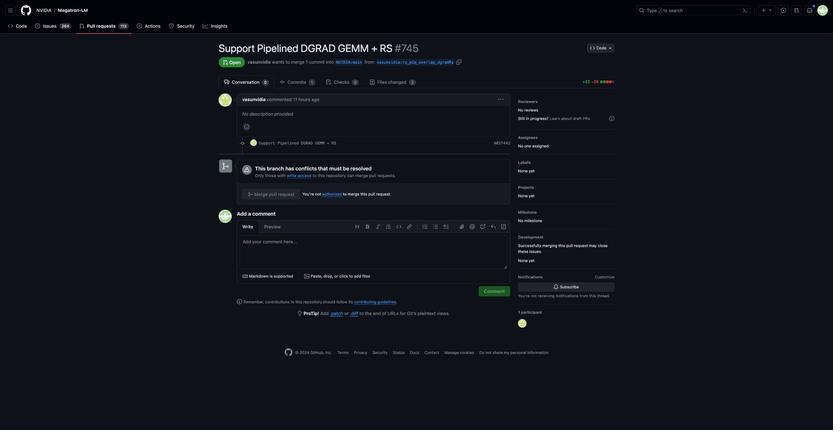 Task type: locate. For each thing, give the bounding box(es) containing it.
add or remove reactions image
[[244, 125, 249, 130]]

shield image
[[169, 23, 174, 29]]

git commit image
[[280, 80, 285, 85]]

issue opened image
[[781, 8, 786, 13], [35, 23, 40, 29]]

0 horizontal spatial homepage image
[[21, 5, 31, 16]]

0 vertical spatial git pull request image
[[794, 8, 799, 13]]

1 horizontal spatial code image
[[590, 46, 595, 51]]

tab panel
[[237, 236, 510, 284]]

1 vertical spatial issue opened image
[[35, 23, 40, 29]]

0 horizontal spatial issue opened image
[[35, 23, 40, 29]]

0 vertical spatial code image
[[8, 23, 13, 29]]

0 horizontal spatial code image
[[8, 23, 13, 29]]

git pull request image
[[794, 8, 799, 13], [79, 23, 84, 29]]

add or remove reactions element
[[242, 123, 251, 131]]

0 vertical spatial homepage image
[[21, 5, 31, 16]]

add a comment tab list
[[237, 221, 286, 234]]

1 vertical spatial triangle down image
[[608, 46, 613, 51]]

  text field
[[240, 236, 507, 269]]

select assignees element
[[518, 135, 614, 149]]

vasunvidia image
[[219, 94, 232, 107]]

homepage image
[[21, 5, 31, 16], [285, 349, 293, 357]]

git merge image
[[248, 192, 253, 197]]

triangle down image
[[768, 7, 773, 13], [608, 46, 613, 51]]

copy image
[[456, 59, 462, 65]]

play image
[[137, 23, 142, 29]]

select reviewers element
[[518, 99, 614, 124]]

0 horizontal spatial git pull request image
[[79, 23, 84, 29]]

notifications image
[[807, 8, 812, 13]]

pull request tabs element
[[219, 76, 579, 89]]

issue opened image for the bottommost the git pull request image
[[35, 23, 40, 29]]

1 horizontal spatial issue opened image
[[781, 8, 786, 13]]

1 vertical spatial homepage image
[[285, 349, 293, 357]]

code image
[[8, 23, 13, 29], [590, 46, 595, 51]]

1 horizontal spatial triangle down image
[[768, 7, 773, 13]]

markdown image
[[243, 274, 248, 279]]

0 vertical spatial issue opened image
[[781, 8, 786, 13]]

info image
[[237, 300, 242, 305]]

comment discussion image
[[224, 80, 229, 85]]

graph image
[[203, 23, 208, 29]]

0 horizontal spatial triangle down image
[[608, 46, 613, 51]]

alert image
[[244, 168, 250, 173]]

list
[[34, 5, 633, 16]]

1 vertical spatial code image
[[590, 46, 595, 51]]

select projects element
[[518, 185, 614, 199]]

git merge image
[[222, 163, 229, 170]]

show options image
[[498, 97, 504, 102]]



Task type: describe. For each thing, give the bounding box(es) containing it.
1 horizontal spatial homepage image
[[285, 349, 293, 357]]

light bulb image
[[297, 311, 302, 317]]

image image
[[304, 274, 309, 279]]

@augustusodena image
[[219, 210, 232, 223]]

@vasunvidia image
[[518, 320, 527, 328]]

1 horizontal spatial git pull request image
[[794, 8, 799, 13]]

1 vertical spatial git pull request image
[[79, 23, 84, 29]]

plus image
[[761, 8, 767, 13]]

0 vertical spatial triangle down image
[[768, 7, 773, 13]]

status: open image
[[223, 60, 228, 65]]

bell image
[[554, 285, 559, 290]]

checklist image
[[326, 80, 331, 85]]

file diff image
[[370, 80, 375, 85]]

info image
[[609, 116, 614, 121]]

@vasunvidia image
[[250, 140, 257, 146]]

issue opened image for right the git pull request image
[[781, 8, 786, 13]]

command palette image
[[743, 8, 748, 13]]

link issues element
[[518, 235, 614, 264]]

git commit image
[[240, 141, 245, 146]]



Task type: vqa. For each thing, say whether or not it's contained in the screenshot.
the bottommost git pull request image
yes



